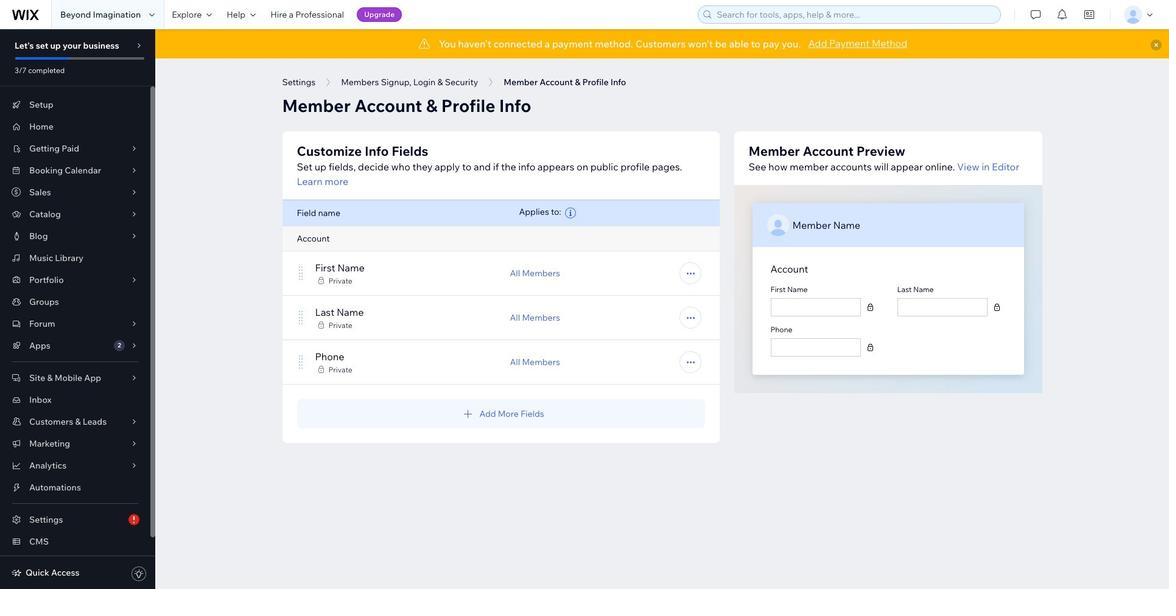 Task type: vqa. For each thing, say whether or not it's contained in the screenshot.
the rightmost the Media
no



Task type: locate. For each thing, give the bounding box(es) containing it.
alert
[[155, 29, 1170, 58]]

None text field
[[775, 299, 857, 316]]

None text field
[[902, 299, 984, 316], [775, 339, 857, 356], [902, 299, 984, 316], [775, 339, 857, 356]]

Search for tools, apps, help & more... field
[[714, 6, 998, 23]]



Task type: describe. For each thing, give the bounding box(es) containing it.
sidebar element
[[0, 29, 155, 590]]



